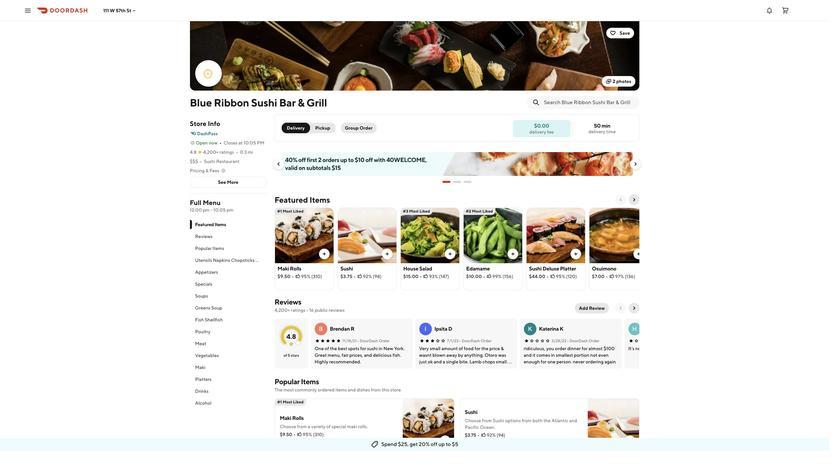 Task type: locate. For each thing, give the bounding box(es) containing it.
liked for house salad
[[420, 209, 430, 214]]

• doordash order for b
[[357, 339, 390, 344]]

of right the variety
[[326, 424, 331, 430]]

0 horizontal spatial 4,200+
[[203, 150, 219, 155]]

see more button
[[190, 177, 266, 188]]

most for maki rolls
[[283, 209, 292, 214]]

from left "both"
[[522, 418, 532, 424]]

popular for popular items the most commonly ordered items and dishes from this store
[[275, 378, 300, 386]]

katerina k
[[539, 326, 563, 332]]

0 vertical spatial sushi image
[[338, 208, 396, 263]]

1 vertical spatial to
[[446, 442, 451, 448]]

1 vertical spatial (94)
[[497, 433, 505, 438]]

0 vertical spatial of
[[284, 353, 287, 358]]

1 vertical spatial up
[[439, 442, 445, 448]]

off up "on"
[[298, 157, 306, 164]]

2 horizontal spatial • doordash order
[[567, 339, 600, 344]]

1 horizontal spatial ratings
[[291, 308, 305, 313]]

4.8 up of 5 stars
[[286, 333, 296, 340]]

10:05 right -
[[213, 208, 226, 213]]

i
[[425, 326, 426, 333]]

and right items
[[348, 388, 356, 393]]

store
[[390, 388, 401, 393]]

popular items button
[[190, 243, 267, 255]]

off right the 20%
[[431, 442, 437, 448]]

add
[[579, 306, 588, 311]]

doordash right 3/28/22
[[570, 339, 588, 344]]

featured items
[[275, 195, 330, 205], [195, 222, 226, 227]]

0 vertical spatial $3.75
[[340, 274, 352, 279]]

maki button
[[190, 362, 267, 374]]

1 doordash from the left
[[360, 339, 378, 344]]

$15
[[332, 165, 341, 171]]

featured items down -
[[195, 222, 226, 227]]

10:05
[[244, 140, 256, 146], [213, 208, 226, 213]]

1 #1 from the top
[[277, 209, 282, 214]]

maki for maki rolls
[[278, 266, 289, 272]]

1 horizontal spatial 4,200+
[[275, 308, 290, 313]]

0 vertical spatial featured
[[275, 195, 308, 205]]

• doordash order for k
[[567, 339, 600, 344]]

order for b
[[379, 339, 390, 344]]

1 vertical spatial #1 most liked
[[277, 400, 304, 405]]

0 horizontal spatial 2
[[318, 157, 321, 164]]

1 vertical spatial maki rolls image
[[403, 399, 454, 451]]

dashpass
[[197, 131, 218, 136]]

doordash right 11/18/21
[[360, 339, 378, 344]]

restaurant
[[216, 159, 240, 164]]

1 vertical spatial maki
[[195, 365, 205, 370]]

95%
[[301, 274, 310, 279], [556, 274, 565, 279], [303, 432, 312, 438]]

(310) up reviews 4,200+ ratings • 16 public reviews
[[311, 274, 322, 279]]

featured items heading
[[275, 195, 330, 205]]

popular items the most commonly ordered items and dishes from this store
[[275, 378, 401, 393]]

2 left photos
[[613, 79, 615, 84]]

more
[[227, 180, 238, 185]]

1 horizontal spatial delivery
[[589, 129, 605, 134]]

1 horizontal spatial 10:05
[[244, 140, 256, 146]]

10:05 right at
[[244, 140, 256, 146]]

doordash right 7/1/23
[[462, 339, 480, 344]]

notification bell image
[[766, 6, 774, 14]]

3 • doordash order from the left
[[567, 339, 600, 344]]

and inside sushi choose from sushi options from both the atlantic and pacific ocean.
[[569, 418, 577, 424]]

greens soup
[[195, 306, 222, 311]]

0 horizontal spatial featured items
[[195, 222, 226, 227]]

1 horizontal spatial featured
[[275, 195, 308, 205]]

full
[[190, 199, 201, 207]]

pm left -
[[203, 208, 210, 213]]

(120)
[[566, 274, 577, 279]]

$9.50 for $9.50
[[278, 274, 291, 279]]

0 vertical spatial and
[[348, 388, 356, 393]]

& left fees
[[206, 168, 209, 173]]

order for k
[[589, 339, 600, 344]]

most right #2
[[472, 209, 482, 214]]

95% (310) down the a
[[303, 432, 324, 438]]

liked down featured items heading
[[293, 209, 304, 214]]

4,200+ down the reviews link
[[275, 308, 290, 313]]

57th
[[116, 8, 126, 13]]

0 vertical spatial 4,200+
[[203, 150, 219, 155]]

rolls for maki rolls
[[290, 266, 301, 272]]

featured items down "on"
[[275, 195, 330, 205]]

0 vertical spatial 4.8
[[190, 150, 197, 155]]

next image
[[631, 306, 637, 311]]

1 horizontal spatial 4.8
[[286, 333, 296, 340]]

reviews inside button
[[195, 234, 213, 239]]

choose up pacific
[[465, 418, 481, 424]]

from left the a
[[297, 424, 307, 430]]

#1 most liked down most
[[277, 400, 304, 405]]

0 vertical spatial previous button of carousel image
[[276, 162, 281, 167]]

0 vertical spatial 92% (94)
[[363, 274, 382, 279]]

$3.75
[[340, 274, 352, 279], [465, 433, 476, 438]]

$3.75 for $3.75 •
[[465, 433, 476, 438]]

4,200+
[[203, 150, 219, 155], [275, 308, 290, 313]]

0 horizontal spatial ratings
[[220, 150, 234, 155]]

k
[[528, 326, 532, 333], [560, 326, 563, 332]]

& inside button
[[206, 168, 209, 173]]

of
[[284, 353, 287, 358], [326, 424, 331, 430]]

stars
[[291, 353, 299, 358]]

7/1/23
[[447, 339, 459, 344]]

1 horizontal spatial sushi image
[[588, 399, 639, 451]]

closes
[[224, 140, 238, 146]]

0 horizontal spatial sushi image
[[338, 208, 396, 263]]

maki inside button
[[195, 365, 205, 370]]

to inside 40% off first 2 orders up to $10 off with 40welcome, valid on subtotals $15
[[348, 157, 354, 164]]

1 vertical spatial reviews
[[275, 298, 301, 307]]

next button of carousel image
[[631, 197, 637, 203]]

0 horizontal spatial previous button of carousel image
[[276, 162, 281, 167]]

items inside popular items the most commonly ordered items and dishes from this store
[[301, 378, 319, 386]]

#1 down the
[[277, 400, 282, 405]]

items up the napkins
[[213, 246, 224, 251]]

see
[[218, 180, 226, 185]]

to left $5
[[446, 442, 451, 448]]

fee
[[547, 129, 554, 135]]

appetizers button
[[190, 266, 267, 278]]

see more
[[218, 180, 238, 185]]

1 horizontal spatial pm
[[227, 208, 233, 213]]

up left $5
[[439, 442, 445, 448]]

1 vertical spatial 92%
[[487, 433, 496, 438]]

k left the katerina
[[528, 326, 532, 333]]

95% for deluxe
[[556, 274, 565, 279]]

$7.00
[[592, 274, 605, 279]]

popular up most
[[275, 378, 300, 386]]

featured down valid
[[275, 195, 308, 205]]

of inside maki rolls choose from a variety of special maki rolls.
[[326, 424, 331, 430]]

drinks button
[[190, 386, 267, 398]]

popular inside button
[[195, 246, 212, 251]]

to for $5
[[446, 442, 451, 448]]

variety
[[311, 424, 325, 430]]

previous button of carousel image left valid
[[276, 162, 281, 167]]

blue ribbon sushi bar & grill image
[[190, 21, 639, 91], [196, 61, 221, 86]]

4.8 up $$$
[[190, 150, 197, 155]]

choose
[[465, 418, 481, 424], [280, 424, 296, 430]]

0 horizontal spatial and
[[348, 388, 356, 393]]

2 delivery from the left
[[529, 129, 546, 135]]

choose inside maki rolls choose from a variety of special maki rolls.
[[280, 424, 296, 430]]

reviews
[[195, 234, 213, 239], [275, 298, 301, 307]]

1 vertical spatial 95% (310)
[[303, 432, 324, 438]]

0 horizontal spatial up
[[340, 157, 347, 164]]

up inside 40% off first 2 orders up to $10 off with 40welcome, valid on subtotals $15
[[340, 157, 347, 164]]

0 vertical spatial rolls
[[290, 266, 301, 272]]

1 vertical spatial sushi image
[[588, 399, 639, 451]]

0 horizontal spatial (94)
[[373, 274, 382, 279]]

1 pm from the left
[[203, 208, 210, 213]]

• doordash order right 11/18/21
[[357, 339, 390, 344]]

featured inside heading
[[275, 195, 308, 205]]

95% (310)
[[301, 274, 322, 279], [303, 432, 324, 438]]

$9.50 •
[[280, 432, 295, 438]]

95% down the a
[[303, 432, 312, 438]]

ratings up restaurant
[[220, 150, 234, 155]]

2 • doordash order from the left
[[459, 339, 492, 344]]

0 vertical spatial choose
[[465, 418, 481, 424]]

items inside button
[[213, 246, 224, 251]]

blue
[[190, 96, 212, 109]]

rolls inside maki rolls choose from a variety of special maki rolls.
[[292, 415, 304, 422]]

0 horizontal spatial of
[[284, 353, 287, 358]]

from inside maki rolls choose from a variety of special maki rolls.
[[297, 424, 307, 430]]

99% (156)
[[492, 274, 513, 279]]

items down subtotals
[[310, 195, 330, 205]]

doordash for k
[[570, 339, 588, 344]]

$10
[[355, 157, 364, 164]]

choose inside sushi choose from sushi options from both the atlantic and pacific ocean.
[[465, 418, 481, 424]]

off right the "$10" at left
[[366, 157, 373, 164]]

2 vertical spatial maki
[[280, 415, 291, 422]]

0 horizontal spatial doordash
[[360, 339, 378, 344]]

1 vertical spatial featured
[[195, 222, 214, 227]]

full menu 12:00 pm - 10:05 pm
[[190, 199, 233, 213]]

add item to cart image
[[322, 252, 327, 257], [510, 252, 516, 257], [573, 252, 578, 257], [442, 439, 448, 444]]

rolls for maki rolls choose from a variety of special maki rolls.
[[292, 415, 304, 422]]

shellfish
[[205, 317, 223, 323]]

1 horizontal spatial choose
[[465, 418, 481, 424]]

most down featured items heading
[[283, 209, 292, 214]]

reviews button
[[190, 231, 267, 243]]

1 horizontal spatial 2
[[613, 79, 615, 84]]

most right #3
[[409, 209, 419, 214]]

0 vertical spatial up
[[340, 157, 347, 164]]

Pickup radio
[[306, 123, 336, 133]]

items inside heading
[[310, 195, 330, 205]]

this
[[382, 388, 389, 393]]

pm
[[203, 208, 210, 213], [227, 208, 233, 213]]

1 delivery from the left
[[589, 129, 605, 134]]

1 horizontal spatial doordash
[[462, 339, 480, 344]]

0 horizontal spatial 10:05
[[213, 208, 226, 213]]

maki for maki
[[195, 365, 205, 370]]

95% (310) down maki rolls
[[301, 274, 322, 279]]

1 horizontal spatial featured items
[[275, 195, 330, 205]]

maki for maki rolls choose from a variety of special maki rolls.
[[280, 415, 291, 422]]

store info
[[190, 120, 220, 127]]

-
[[211, 208, 213, 213]]

1 vertical spatial 2
[[318, 157, 321, 164]]

0 items, open order cart image
[[782, 6, 789, 14]]

delivery
[[589, 129, 605, 134], [529, 129, 546, 135]]

1 vertical spatial featured items
[[195, 222, 226, 227]]

$5
[[452, 442, 458, 448]]

vegetables
[[195, 353, 219, 358]]

(310)
[[311, 274, 322, 279], [313, 432, 324, 438]]

of left the 5
[[284, 353, 287, 358]]

2 doordash from the left
[[462, 339, 480, 344]]

95% down platter
[[556, 274, 565, 279]]

0 horizontal spatial • doordash order
[[357, 339, 390, 344]]

previous button of carousel image left next button of carousel icon
[[618, 197, 623, 203]]

previous button of carousel image
[[276, 162, 281, 167], [618, 197, 623, 203]]

1 horizontal spatial 92%
[[487, 433, 496, 438]]

appetizers
[[195, 270, 218, 275]]

edamame image
[[464, 208, 522, 263]]

add item to cart image
[[384, 252, 390, 257], [447, 252, 453, 257], [636, 252, 641, 257], [627, 439, 633, 444]]

with
[[374, 157, 385, 164]]

$$$ • sushi restaurant
[[190, 159, 240, 164]]

•
[[220, 140, 222, 146], [236, 150, 238, 155], [200, 159, 202, 164], [292, 274, 294, 279], [354, 274, 356, 279], [420, 274, 422, 279], [483, 274, 485, 279], [547, 274, 549, 279], [606, 274, 608, 279], [306, 308, 308, 313], [357, 339, 359, 344], [459, 339, 461, 344], [567, 339, 569, 344], [293, 432, 295, 438], [478, 433, 479, 438]]

2 horizontal spatial doordash
[[570, 339, 588, 344]]

1 horizontal spatial and
[[569, 418, 577, 424]]

popular inside popular items the most commonly ordered items and dishes from this store
[[275, 378, 300, 386]]

reviews 4,200+ ratings • 16 public reviews
[[275, 298, 345, 313]]

sushi image
[[338, 208, 396, 263], [588, 399, 639, 451]]

0 horizontal spatial $3.75
[[340, 274, 352, 279]]

liked
[[293, 209, 304, 214], [420, 209, 430, 214], [483, 209, 493, 214], [293, 400, 304, 405]]

$44.00
[[529, 274, 545, 279]]

1 vertical spatial $9.50
[[280, 432, 292, 438]]

0 horizontal spatial 92%
[[363, 274, 372, 279]]

1 vertical spatial 4.8
[[286, 333, 296, 340]]

greens
[[195, 306, 210, 311]]

95% down maki rolls
[[301, 274, 310, 279]]

ordered
[[318, 388, 335, 393]]

r
[[351, 326, 354, 332]]

edamame
[[466, 266, 490, 272]]

ratings inside reviews 4,200+ ratings • 16 public reviews
[[291, 308, 305, 313]]

12:00
[[190, 208, 202, 213]]

0 vertical spatial reviews
[[195, 234, 213, 239]]

• doordash order right 7/1/23
[[459, 339, 492, 344]]

the
[[544, 418, 551, 424]]

1 • doordash order from the left
[[357, 339, 390, 344]]

pm right -
[[227, 208, 233, 213]]

3 doordash from the left
[[570, 339, 588, 344]]

1 horizontal spatial 92% (94)
[[487, 433, 505, 438]]

0 horizontal spatial &
[[206, 168, 209, 173]]

• doordash order right 3/28/22
[[567, 339, 600, 344]]

up up $15
[[340, 157, 347, 164]]

1 vertical spatial &
[[206, 168, 209, 173]]

liked right #3
[[420, 209, 430, 214]]

0 horizontal spatial delivery
[[529, 129, 546, 135]]

orders
[[323, 157, 339, 164]]

0 horizontal spatial choose
[[280, 424, 296, 430]]

1 vertical spatial 92% (94)
[[487, 433, 505, 438]]

items up commonly
[[301, 378, 319, 386]]

1 vertical spatial of
[[326, 424, 331, 430]]

liked right #2
[[483, 209, 493, 214]]

commonly
[[295, 388, 317, 393]]

maki inside maki rolls choose from a variety of special maki rolls.
[[280, 415, 291, 422]]

1 horizontal spatial $3.75
[[465, 433, 476, 438]]

1 vertical spatial ratings
[[291, 308, 305, 313]]

up for off
[[439, 442, 445, 448]]

#1 most liked down featured items heading
[[277, 209, 304, 214]]

0 horizontal spatial to
[[348, 157, 354, 164]]

maki rolls image
[[275, 208, 333, 263], [403, 399, 454, 451]]

0 vertical spatial 95% (310)
[[301, 274, 322, 279]]

111
[[103, 8, 109, 13]]

delivery left time
[[589, 129, 605, 134]]

public
[[315, 308, 328, 313]]

delivery
[[287, 125, 305, 131]]

0 vertical spatial #1
[[277, 209, 282, 214]]

0 vertical spatial maki rolls image
[[275, 208, 333, 263]]

order
[[360, 125, 373, 131], [379, 339, 390, 344], [481, 339, 492, 344], [589, 339, 600, 344]]

4,200+ down now
[[203, 150, 219, 155]]

0 horizontal spatial 92% (94)
[[363, 274, 382, 279]]

1 vertical spatial #1
[[277, 400, 282, 405]]

95% for rolls
[[301, 274, 310, 279]]

ratings
[[220, 150, 234, 155], [291, 308, 305, 313]]

info
[[208, 120, 220, 127]]

time
[[606, 129, 616, 134]]

most for edamame
[[472, 209, 482, 214]]

2 right first
[[318, 157, 321, 164]]

add item to cart image for left maki rolls "image"
[[322, 252, 327, 257]]

0 vertical spatial (310)
[[311, 274, 322, 279]]

#1 down featured items heading
[[277, 209, 282, 214]]

ratings down the reviews link
[[291, 308, 305, 313]]

from left this at the left of the page
[[371, 388, 381, 393]]

97%
[[615, 274, 624, 279]]

1 vertical spatial rolls
[[292, 415, 304, 422]]

1 vertical spatial choose
[[280, 424, 296, 430]]

0 vertical spatial to
[[348, 157, 354, 164]]

ipsita d
[[434, 326, 452, 332]]

delivery down $0.00
[[529, 129, 546, 135]]

1 horizontal spatial off
[[366, 157, 373, 164]]

0 vertical spatial 2
[[613, 79, 615, 84]]

(310) down the variety
[[313, 432, 324, 438]]

&
[[298, 96, 305, 109], [206, 168, 209, 173]]

1 horizontal spatial maki rolls image
[[403, 399, 454, 451]]

featured down -
[[195, 222, 214, 227]]

1 horizontal spatial to
[[446, 442, 451, 448]]

k up 3/28/22
[[560, 326, 563, 332]]

0 vertical spatial $9.50
[[278, 274, 291, 279]]

& right bar
[[298, 96, 305, 109]]

osuimono image
[[589, 208, 648, 263]]

to left the "$10" at left
[[348, 157, 354, 164]]

$9.50 for $9.50 •
[[280, 432, 292, 438]]

reviews inside reviews 4,200+ ratings • 16 public reviews
[[275, 298, 301, 307]]

2 inside 40% off first 2 orders up to $10 off with 40welcome, valid on subtotals $15
[[318, 157, 321, 164]]

and right atlantic
[[569, 418, 577, 424]]

popular up the utensils
[[195, 246, 212, 251]]

1 vertical spatial and
[[569, 418, 577, 424]]

$3.75 •
[[465, 433, 479, 438]]

Item Search search field
[[544, 99, 634, 106]]

1 horizontal spatial up
[[439, 442, 445, 448]]

4,200+ inside reviews 4,200+ ratings • 16 public reviews
[[275, 308, 290, 313]]

choose up $9.50 •
[[280, 424, 296, 430]]

popular for popular items
[[195, 246, 212, 251]]

1 vertical spatial $3.75
[[465, 433, 476, 438]]

delivery inside $0.00 delivery fee
[[529, 129, 546, 135]]

delivery inside 50 min delivery time
[[589, 129, 605, 134]]

1 vertical spatial 10:05
[[213, 208, 226, 213]]

0 vertical spatial &
[[298, 96, 305, 109]]



Task type: vqa. For each thing, say whether or not it's contained in the screenshot.
SEE ALL link to the bottom
no



Task type: describe. For each thing, give the bounding box(es) containing it.
reviews for reviews
[[195, 234, 213, 239]]

0 vertical spatial (94)
[[373, 274, 382, 279]]

group order
[[345, 125, 373, 131]]

from inside popular items the most commonly ordered items and dishes from this store
[[371, 388, 381, 393]]

save
[[620, 30, 630, 36]]

soy
[[256, 258, 263, 263]]

napkins
[[213, 258, 230, 263]]

add review button
[[575, 303, 609, 314]]

0 horizontal spatial k
[[528, 326, 532, 333]]

liked for edamame
[[483, 209, 493, 214]]

add item to cart image for the sushi deluxe platter image
[[573, 252, 578, 257]]

min
[[602, 123, 611, 129]]

• closes at 10:05 pm
[[220, 140, 264, 146]]

maki
[[347, 424, 357, 430]]

items
[[335, 388, 347, 393]]

up for orders
[[340, 157, 347, 164]]

most for house salad
[[409, 209, 419, 214]]

osuimono
[[592, 266, 616, 272]]

11/18/21
[[342, 339, 357, 344]]

$3.75 for $3.75
[[340, 274, 352, 279]]

0.3 mi
[[240, 150, 253, 155]]

review
[[589, 306, 605, 311]]

#2 most liked
[[466, 209, 493, 214]]

spend
[[381, 442, 397, 448]]

of 5 stars
[[284, 353, 299, 358]]

add item to cart image for topmost sushi image
[[384, 252, 390, 257]]

0 horizontal spatial off
[[298, 157, 306, 164]]

soups
[[195, 294, 208, 299]]

• doordash order for i
[[459, 339, 492, 344]]

the
[[275, 388, 283, 393]]

2 photos
[[613, 79, 631, 84]]

add review
[[579, 306, 605, 311]]

on
[[299, 165, 305, 171]]

salad
[[419, 266, 432, 272]]

st
[[127, 8, 131, 13]]

platters button
[[190, 374, 267, 386]]

open menu image
[[24, 6, 32, 14]]

2 #1 most liked from the top
[[277, 400, 304, 405]]

pacific
[[465, 425, 479, 430]]

3/28/22
[[552, 339, 567, 344]]

next button of carousel image
[[633, 162, 638, 167]]

bar
[[279, 96, 296, 109]]

$10.00
[[466, 274, 482, 279]]

sushi deluxe platter
[[529, 266, 576, 272]]

most down most
[[283, 400, 292, 405]]

2 inside 'button'
[[613, 79, 615, 84]]

blue ribbon sushi bar & grill
[[190, 96, 327, 109]]

93% (147)
[[429, 274, 449, 279]]

order methods option group
[[282, 123, 336, 133]]

fish shellfish button
[[190, 314, 267, 326]]

menu
[[203, 199, 221, 207]]

97% (136)
[[615, 274, 635, 279]]

0 horizontal spatial featured
[[195, 222, 214, 227]]

0 horizontal spatial maki rolls image
[[275, 208, 333, 263]]

order for i
[[481, 339, 492, 344]]

and inside popular items the most commonly ordered items and dishes from this store
[[348, 388, 356, 393]]

fish shellfish
[[195, 317, 223, 323]]

to for $10
[[348, 157, 354, 164]]

open
[[196, 140, 208, 146]]

at
[[239, 140, 243, 146]]

specials button
[[190, 278, 267, 290]]

1 horizontal spatial (94)
[[497, 433, 505, 438]]

previous image
[[618, 306, 623, 311]]

pickup
[[315, 125, 330, 131]]

0 vertical spatial featured items
[[275, 195, 330, 205]]

doordash for i
[[462, 339, 480, 344]]

special
[[332, 424, 346, 430]]

1 #1 most liked from the top
[[277, 209, 304, 214]]

0 horizontal spatial 4.8
[[190, 150, 197, 155]]

grill
[[307, 96, 327, 109]]

subtotals
[[306, 165, 331, 171]]

40% off first 2 orders up to $10 off with 40welcome, valid on subtotals $15
[[285, 157, 427, 171]]

93%
[[429, 274, 438, 279]]

10:05 inside full menu 12:00 pm - 10:05 pm
[[213, 208, 226, 213]]

2 horizontal spatial off
[[431, 442, 437, 448]]

add item to cart image for osuimono image
[[636, 252, 641, 257]]

most
[[283, 388, 294, 393]]

reviews for reviews 4,200+ ratings • 16 public reviews
[[275, 298, 301, 307]]

sauce
[[264, 258, 277, 263]]

sushi choose from sushi options from both the atlantic and pacific ocean.
[[465, 409, 577, 430]]

b
[[319, 326, 323, 333]]

2 #1 from the top
[[277, 400, 282, 405]]

soups button
[[190, 290, 267, 302]]

order inside button
[[360, 125, 373, 131]]

1 horizontal spatial k
[[560, 326, 563, 332]]

add item to cart image for edamame image at the right
[[510, 252, 516, 257]]

group
[[345, 125, 359, 131]]

poultry
[[195, 329, 211, 335]]

items up "reviews" button
[[215, 222, 226, 227]]

house
[[403, 266, 418, 272]]

platters
[[195, 377, 212, 382]]

5
[[288, 353, 290, 358]]

house salad image
[[401, 208, 459, 263]]

0 vertical spatial 92%
[[363, 274, 372, 279]]

save button
[[607, 28, 634, 38]]

2 pm from the left
[[227, 208, 233, 213]]

chopsticks
[[231, 258, 255, 263]]

pricing & fees button
[[190, 167, 226, 174]]

2 photos button
[[602, 76, 635, 87]]

doordash for b
[[360, 339, 378, 344]]

maki rolls
[[278, 266, 301, 272]]

meat
[[195, 341, 206, 347]]

platter
[[560, 266, 576, 272]]

from up "ocean."
[[482, 418, 492, 424]]

poultry button
[[190, 326, 267, 338]]

liked for maki rolls
[[293, 209, 304, 214]]

1 horizontal spatial previous button of carousel image
[[618, 197, 623, 203]]

pricing & fees
[[190, 168, 219, 173]]

111 w 57th st button
[[103, 8, 137, 13]]

select promotional banner element
[[442, 176, 472, 188]]

add item to cart image for house salad image
[[447, 252, 453, 257]]

$0.00
[[534, 123, 549, 129]]

0.3
[[240, 150, 247, 155]]

drinks
[[195, 389, 209, 394]]

sushi deluxe platter image
[[526, 208, 585, 263]]

liked down commonly
[[293, 400, 304, 405]]

• inside reviews 4,200+ ratings • 16 public reviews
[[306, 308, 308, 313]]

#2
[[466, 209, 471, 214]]

open now
[[196, 140, 218, 146]]

Delivery radio
[[282, 123, 310, 133]]

group order button
[[341, 123, 377, 133]]

$0.00 delivery fee
[[529, 123, 554, 135]]

ipsita
[[434, 326, 447, 332]]

1 horizontal spatial &
[[298, 96, 305, 109]]

$15.00
[[403, 274, 419, 279]]

$$$
[[190, 159, 198, 164]]

50 min delivery time
[[589, 123, 616, 134]]

1 vertical spatial (310)
[[313, 432, 324, 438]]

dishes
[[357, 388, 370, 393]]

(136)
[[625, 274, 635, 279]]

a
[[308, 424, 310, 430]]



